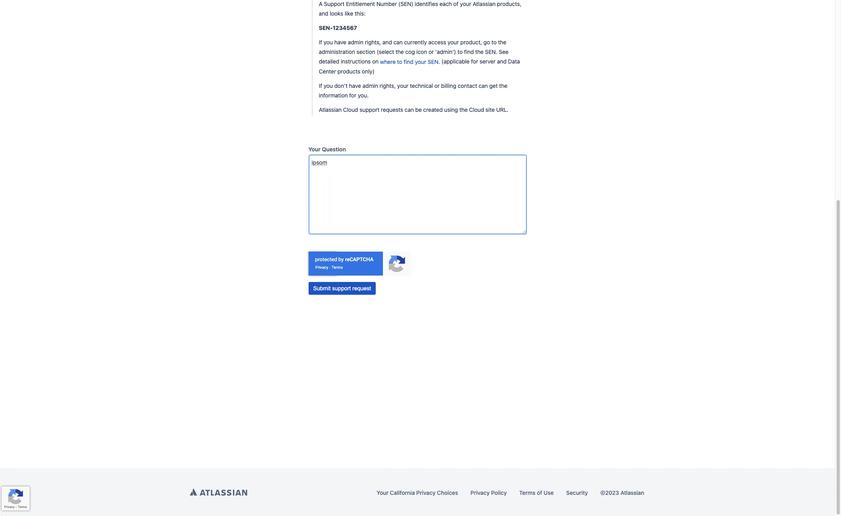 Task type: locate. For each thing, give the bounding box(es) containing it.
your
[[309, 146, 321, 153], [377, 490, 389, 497]]

the
[[498, 39, 507, 46], [396, 48, 404, 55], [476, 48, 484, 55], [499, 83, 508, 89], [460, 107, 468, 113]]

1 vertical spatial if
[[319, 83, 322, 89]]

1 horizontal spatial of
[[537, 490, 543, 497]]

and up (select
[[383, 39, 392, 46]]

if inside if you don't have admin rights, your technical or billing contact can get the information for you.
[[319, 83, 322, 89]]

rights, down where
[[380, 83, 396, 89]]

atlassian
[[473, 0, 496, 7], [319, 107, 342, 113], [621, 490, 645, 497]]

have up administration
[[335, 39, 347, 46]]

admin up section
[[348, 39, 364, 46]]

find
[[464, 48, 474, 55], [404, 59, 414, 65]]

instructions
[[341, 58, 371, 65]]

0 horizontal spatial support
[[332, 286, 351, 292]]

1 horizontal spatial support
[[360, 107, 380, 113]]

rights, inside if you have admin rights, and can currently access your product, go to the administration section (select the cog icon or 'admin') to find the sen. see detailed instructions on
[[365, 39, 381, 46]]

where
[[380, 59, 396, 65]]

1 horizontal spatial privacy
[[471, 490, 490, 497]]

1 vertical spatial your
[[377, 490, 389, 497]]

have inside if you have admin rights, and can currently access your product, go to the administration section (select the cog icon or 'admin') to find the sen. see detailed instructions on
[[335, 39, 347, 46]]

0 vertical spatial support
[[360, 107, 380, 113]]

0 horizontal spatial or
[[429, 48, 434, 55]]

1 vertical spatial atlassian
[[319, 107, 342, 113]]

your right the each
[[460, 0, 472, 7]]

and
[[319, 10, 329, 17], [383, 39, 392, 46], [497, 58, 507, 65]]

for left "server"
[[471, 58, 478, 65]]

of right the each
[[454, 0, 459, 7]]

0 vertical spatial or
[[429, 48, 434, 55]]

1 vertical spatial to
[[458, 48, 463, 55]]

0 vertical spatial can
[[394, 39, 403, 46]]

1 horizontal spatial find
[[464, 48, 474, 55]]

contact
[[458, 83, 477, 89]]

requests
[[381, 107, 403, 113]]

atlassian right the 2023
[[621, 490, 645, 497]]

or left the billing
[[435, 83, 440, 89]]

use
[[544, 490, 554, 497]]

site
[[486, 107, 495, 113]]

if down the sen-
[[319, 39, 322, 46]]

policy
[[491, 490, 507, 497]]

and inside (applicable for server and data center products only)
[[497, 58, 507, 65]]

can up (select
[[394, 39, 403, 46]]

0 horizontal spatial and
[[319, 10, 329, 17]]

1 vertical spatial sen.
[[428, 59, 440, 65]]

or
[[429, 48, 434, 55], [435, 83, 440, 89]]

you
[[324, 39, 333, 46], [324, 83, 333, 89]]

0 horizontal spatial of
[[454, 0, 459, 7]]

1 vertical spatial admin
[[363, 83, 378, 89]]

can left get
[[479, 83, 488, 89]]

0 vertical spatial atlassian
[[473, 0, 496, 7]]

to up (applicable
[[458, 48, 463, 55]]

rights,
[[365, 39, 381, 46], [380, 83, 396, 89]]

the right get
[[499, 83, 508, 89]]

sen.
[[485, 48, 498, 55], [428, 59, 440, 65]]

2 vertical spatial to
[[397, 59, 402, 65]]

find down "product,"
[[464, 48, 474, 55]]

admin up you. on the left top of page
[[363, 83, 378, 89]]

icon
[[417, 48, 427, 55]]

0 vertical spatial and
[[319, 10, 329, 17]]

1 horizontal spatial for
[[471, 58, 478, 65]]

question
[[322, 146, 346, 153]]

number
[[377, 0, 397, 7]]

and down a
[[319, 10, 329, 17]]

the up see
[[498, 39, 507, 46]]

if you have admin rights, and can currently access your product, go to the administration section (select the cog icon or 'admin') to find the sen. see detailed instructions on
[[319, 39, 509, 65]]

you up administration
[[324, 39, 333, 46]]

you.
[[358, 92, 369, 99]]

sen-1234567
[[319, 24, 357, 31]]

atlassian logo image
[[190, 489, 247, 496]]

2 horizontal spatial can
[[479, 83, 488, 89]]

center
[[319, 68, 336, 75]]

0 vertical spatial have
[[335, 39, 347, 46]]

1 horizontal spatial sen.
[[485, 48, 498, 55]]

1 vertical spatial support
[[332, 286, 351, 292]]

sen. up "server"
[[485, 48, 498, 55]]

your left technical
[[397, 83, 409, 89]]

you up the information
[[324, 83, 333, 89]]

0 vertical spatial for
[[471, 58, 478, 65]]

1 vertical spatial find
[[404, 59, 414, 65]]

0 horizontal spatial sen.
[[428, 59, 440, 65]]

your left question
[[309, 146, 321, 153]]

(applicable
[[442, 58, 470, 65]]

0 horizontal spatial privacy
[[417, 490, 436, 497]]

1 vertical spatial or
[[435, 83, 440, 89]]

go
[[484, 39, 490, 46]]

created
[[423, 107, 443, 113]]

1 horizontal spatial atlassian
[[473, 0, 496, 7]]

find inside if you have admin rights, and can currently access your product, go to the administration section (select the cog icon or 'admin') to find the sen. see detailed instructions on
[[464, 48, 474, 55]]

your left 'california'
[[377, 490, 389, 497]]

1 cloud from the left
[[343, 107, 358, 113]]

you inside if you don't have admin rights, your technical or billing contact can get the information for you.
[[324, 83, 333, 89]]

1 vertical spatial you
[[324, 83, 333, 89]]

the down go
[[476, 48, 484, 55]]

1 horizontal spatial cloud
[[469, 107, 484, 113]]

access
[[429, 39, 446, 46]]

products
[[338, 68, 361, 75]]

of left use
[[537, 490, 543, 497]]

your question
[[309, 146, 346, 153]]

to right where
[[397, 59, 402, 65]]

support
[[360, 107, 380, 113], [332, 286, 351, 292]]

find down 'cog'
[[404, 59, 414, 65]]

2 vertical spatial atlassian
[[621, 490, 645, 497]]

2 vertical spatial can
[[405, 107, 414, 113]]

1 horizontal spatial and
[[383, 39, 392, 46]]

product,
[[461, 39, 482, 46]]

and down see
[[497, 58, 507, 65]]

or inside if you don't have admin rights, your technical or billing contact can get the information for you.
[[435, 83, 440, 89]]

only)
[[362, 68, 375, 75]]

entitlement
[[346, 0, 375, 7]]

2 horizontal spatial and
[[497, 58, 507, 65]]

data
[[508, 58, 520, 65]]

2 horizontal spatial atlassian
[[621, 490, 645, 497]]

to right go
[[492, 39, 497, 46]]

2 horizontal spatial to
[[492, 39, 497, 46]]

on
[[372, 58, 379, 65]]

2 if from the top
[[319, 83, 322, 89]]

(select
[[377, 48, 394, 55]]

rights, up section
[[365, 39, 381, 46]]

sen. down 'admin')
[[428, 59, 440, 65]]

looks
[[330, 10, 343, 17]]

have up you. on the left top of page
[[349, 83, 361, 89]]

terms of use link
[[520, 490, 554, 497]]

admin
[[348, 39, 364, 46], [363, 83, 378, 89]]

your up 'admin')
[[448, 39, 459, 46]]

(applicable for server and data center products only)
[[319, 58, 520, 75]]

1 horizontal spatial or
[[435, 83, 440, 89]]

like
[[345, 10, 353, 17]]

you for have
[[324, 39, 333, 46]]

cloud
[[343, 107, 358, 113], [469, 107, 484, 113]]

0 vertical spatial if
[[319, 39, 322, 46]]

your
[[460, 0, 472, 7], [448, 39, 459, 46], [415, 59, 426, 65], [397, 83, 409, 89]]

privacy
[[417, 490, 436, 497], [471, 490, 490, 497]]

0 vertical spatial you
[[324, 39, 333, 46]]

1 vertical spatial rights,
[[380, 83, 396, 89]]

if for if you have admin rights, and can currently access your product, go to the administration section (select the cog icon or 'admin') to find the sen. see detailed instructions on
[[319, 39, 322, 46]]

cloud down you. on the left top of page
[[343, 107, 358, 113]]

1 vertical spatial can
[[479, 83, 488, 89]]

1 vertical spatial and
[[383, 39, 392, 46]]

2 you from the top
[[324, 83, 333, 89]]

support down you. on the left top of page
[[360, 107, 380, 113]]

have
[[335, 39, 347, 46], [349, 83, 361, 89]]

atlassian inside a support entitlement number (sen) identifies each of your atlassian products, and looks like this:
[[473, 0, 496, 7]]

atlassian down the information
[[319, 107, 342, 113]]

1 you from the top
[[324, 39, 333, 46]]

0 vertical spatial your
[[309, 146, 321, 153]]

1 vertical spatial have
[[349, 83, 361, 89]]

support
[[324, 0, 345, 7]]

for
[[471, 58, 478, 65], [349, 92, 357, 99]]

0 vertical spatial find
[[464, 48, 474, 55]]

0 vertical spatial of
[[454, 0, 459, 7]]

identifies
[[415, 0, 438, 7]]

submit support request button
[[309, 283, 376, 295]]

your inside if you don't have admin rights, your technical or billing contact can get the information for you.
[[397, 83, 409, 89]]

cloud left the site
[[469, 107, 484, 113]]

1 horizontal spatial your
[[377, 490, 389, 497]]

2023
[[606, 490, 619, 497]]

'admin')
[[436, 48, 456, 55]]

0 horizontal spatial your
[[309, 146, 321, 153]]

can inside if you have admin rights, and can currently access your product, go to the administration section (select the cog icon or 'admin') to find the sen. see detailed instructions on
[[394, 39, 403, 46]]

0 vertical spatial rights,
[[365, 39, 381, 46]]

if down center
[[319, 83, 322, 89]]

can left 'be'
[[405, 107, 414, 113]]

0 horizontal spatial have
[[335, 39, 347, 46]]

2 vertical spatial and
[[497, 58, 507, 65]]

1 horizontal spatial have
[[349, 83, 361, 89]]

atlassian cloud support requests can be created using the cloud site url.
[[319, 107, 509, 113]]

1 vertical spatial for
[[349, 92, 357, 99]]

can
[[394, 39, 403, 46], [479, 83, 488, 89], [405, 107, 414, 113]]

submit
[[313, 286, 331, 292]]

have inside if you don't have admin rights, your technical or billing contact can get the information for you.
[[349, 83, 361, 89]]

0 vertical spatial sen.
[[485, 48, 498, 55]]

of
[[454, 0, 459, 7], [537, 490, 543, 497]]

or right icon at the top of the page
[[429, 48, 434, 55]]

if
[[319, 39, 322, 46], [319, 83, 322, 89]]

currently
[[404, 39, 427, 46]]

0 vertical spatial to
[[492, 39, 497, 46]]

for inside if you don't have admin rights, your technical or billing contact can get the information for you.
[[349, 92, 357, 99]]

support right submit
[[332, 286, 351, 292]]

where to find your sen.
[[380, 59, 440, 65]]

the inside if you don't have admin rights, your technical or billing contact can get the information for you.
[[499, 83, 508, 89]]

privacy left choices
[[417, 490, 436, 497]]

0 horizontal spatial for
[[349, 92, 357, 99]]

using
[[444, 107, 458, 113]]

0 horizontal spatial cloud
[[343, 107, 358, 113]]

privacy left policy
[[471, 490, 490, 497]]

0 vertical spatial admin
[[348, 39, 364, 46]]

0 horizontal spatial to
[[397, 59, 402, 65]]

terms
[[520, 490, 536, 497]]

if inside if you have admin rights, and can currently access your product, go to the administration section (select the cog icon or 'admin') to find the sen. see detailed instructions on
[[319, 39, 322, 46]]

to
[[492, 39, 497, 46], [458, 48, 463, 55], [397, 59, 402, 65]]

privacy policy link
[[471, 490, 507, 497]]

security link
[[567, 490, 588, 497]]

for left you. on the left top of page
[[349, 92, 357, 99]]

1 if from the top
[[319, 39, 322, 46]]

you inside if you have admin rights, and can currently access your product, go to the administration section (select the cog icon or 'admin') to find the sen. see detailed instructions on
[[324, 39, 333, 46]]

0 horizontal spatial can
[[394, 39, 403, 46]]

atlassian left the products,
[[473, 0, 496, 7]]



Task type: vqa. For each thing, say whether or not it's contained in the screenshot.
What's a SEN?
no



Task type: describe. For each thing, give the bounding box(es) containing it.
for inside (applicable for server and data center products only)
[[471, 58, 478, 65]]

2 cloud from the left
[[469, 107, 484, 113]]

admin inside if you don't have admin rights, your technical or billing contact can get the information for you.
[[363, 83, 378, 89]]

cog
[[406, 48, 415, 55]]

the left 'cog'
[[396, 48, 404, 55]]

be
[[416, 107, 422, 113]]

1 horizontal spatial to
[[458, 48, 463, 55]]

support inside button
[[332, 286, 351, 292]]

privacy policy
[[471, 490, 507, 497]]

submit support request
[[313, 286, 371, 292]]

request
[[353, 286, 371, 292]]

don't
[[335, 83, 348, 89]]

0 horizontal spatial atlassian
[[319, 107, 342, 113]]

and inside a support entitlement number (sen) identifies each of your atlassian products, and looks like this:
[[319, 10, 329, 17]]

can inside if you don't have admin rights, your technical or billing contact can get the information for you.
[[479, 83, 488, 89]]

administration
[[319, 48, 355, 55]]

you for don't
[[324, 83, 333, 89]]

1 horizontal spatial can
[[405, 107, 414, 113]]

your for your question
[[309, 146, 321, 153]]

your california privacy choices link
[[377, 490, 458, 497]]

see
[[499, 48, 509, 55]]

of inside a support entitlement number (sen) identifies each of your atlassian products, and looks like this:
[[454, 0, 459, 7]]

1 vertical spatial of
[[537, 490, 543, 497]]

terms of use
[[520, 490, 554, 497]]

your california privacy choices
[[377, 490, 458, 497]]

your for your california privacy choices
[[377, 490, 389, 497]]

1 privacy from the left
[[417, 490, 436, 497]]

sen. inside if you have admin rights, and can currently access your product, go to the administration section (select the cog icon or 'admin') to find the sen. see detailed instructions on
[[485, 48, 498, 55]]

rights, inside if you don't have admin rights, your technical or billing contact can get the information for you.
[[380, 83, 396, 89]]

your down icon at the top of the page
[[415, 59, 426, 65]]

california
[[390, 490, 415, 497]]

Your Question text field
[[309, 155, 527, 235]]

url.
[[496, 107, 509, 113]]

if for if you don't have admin rights, your technical or billing contact can get the information for you.
[[319, 83, 322, 89]]

if you don't have admin rights, your technical or billing contact can get the information for you.
[[319, 83, 508, 99]]

(sen)
[[399, 0, 414, 7]]

a support entitlement number (sen) identifies each of your atlassian products, and looks like this:
[[319, 0, 522, 17]]

products,
[[497, 0, 522, 7]]

detailed
[[319, 58, 339, 65]]

or inside if you have admin rights, and can currently access your product, go to the administration section (select the cog icon or 'admin') to find the sen. see detailed instructions on
[[429, 48, 434, 55]]

sen-
[[319, 24, 333, 31]]

get
[[490, 83, 498, 89]]

admin inside if you have admin rights, and can currently access your product, go to the administration section (select the cog icon or 'admin') to find the sen. see detailed instructions on
[[348, 39, 364, 46]]

section
[[357, 48, 375, 55]]

this:
[[355, 10, 366, 17]]

choices
[[437, 490, 458, 497]]

security
[[567, 490, 588, 497]]

your inside if you have admin rights, and can currently access your product, go to the administration section (select the cog icon or 'admin') to find the sen. see detailed instructions on
[[448, 39, 459, 46]]

1234567
[[333, 24, 357, 31]]

information
[[319, 92, 348, 99]]

the right using
[[460, 107, 468, 113]]

0 horizontal spatial find
[[404, 59, 414, 65]]

billing
[[441, 83, 457, 89]]

your inside a support entitlement number (sen) identifies each of your atlassian products, and looks like this:
[[460, 0, 472, 7]]

a
[[319, 0, 323, 7]]

where to find your sen. link
[[380, 57, 440, 67]]

each
[[440, 0, 452, 7]]

server
[[480, 58, 496, 65]]

technical
[[410, 83, 433, 89]]

2023 atlassian
[[606, 490, 645, 497]]

2 privacy from the left
[[471, 490, 490, 497]]

and inside if you have admin rights, and can currently access your product, go to the administration section (select the cog icon or 'admin') to find the sen. see detailed instructions on
[[383, 39, 392, 46]]



